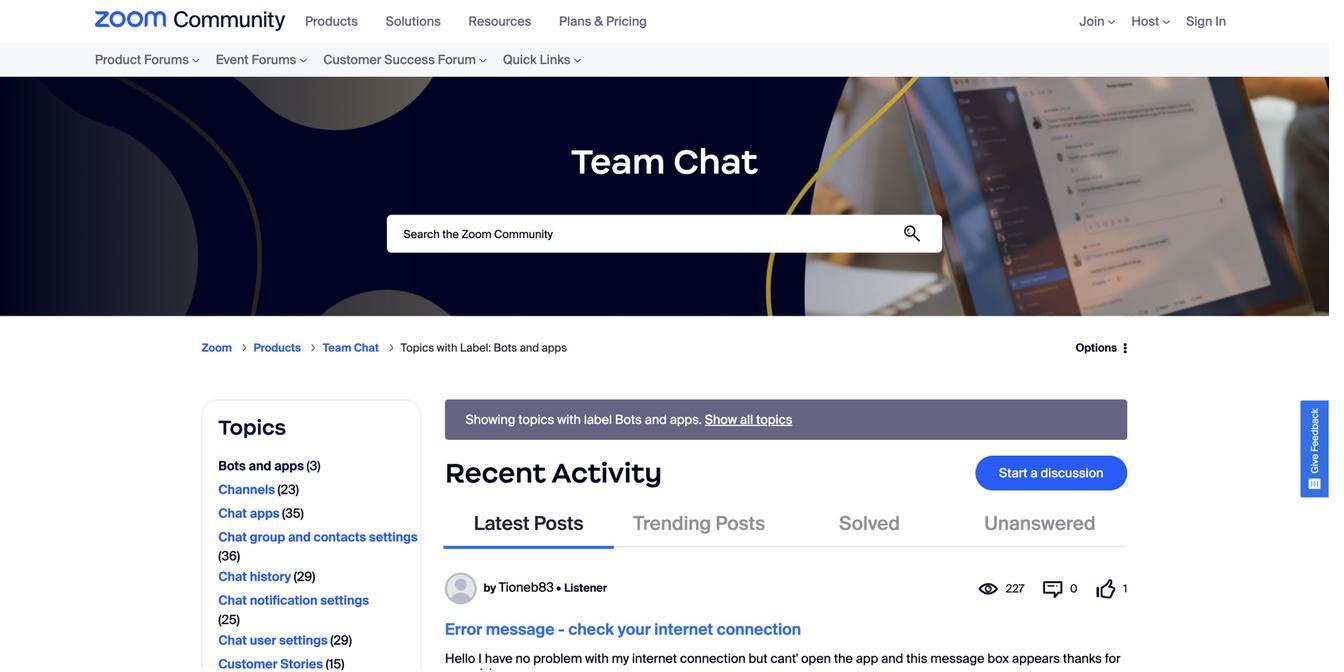 Task type: locate. For each thing, give the bounding box(es) containing it.
open
[[801, 651, 831, 667]]

0 vertical spatial topics
[[401, 341, 434, 355]]

connection left but
[[680, 651, 746, 667]]

0 horizontal spatial bots
[[218, 458, 246, 474]]

and
[[520, 341, 539, 355], [645, 412, 667, 428], [249, 458, 271, 474], [288, 529, 311, 546], [882, 651, 904, 667]]

0 vertical spatial settings
[[369, 529, 418, 546]]

0 vertical spatial connection
[[717, 620, 801, 640]]

forums
[[144, 51, 189, 68], [252, 51, 296, 68]]

29 down the chat notification settings link
[[334, 632, 349, 649]]

chat
[[674, 140, 758, 183], [354, 341, 379, 355], [218, 505, 247, 522], [218, 529, 247, 546], [218, 569, 247, 585], [218, 592, 247, 609], [218, 632, 247, 649]]

chat user settings link
[[218, 629, 328, 652]]

history
[[250, 569, 291, 585]]

2 posts from the left
[[716, 512, 766, 536]]

bots right label:
[[494, 341, 517, 355]]

posts down recent activity on the left
[[534, 512, 584, 536]]

unanswered
[[985, 512, 1096, 536]]

discussion
[[1041, 465, 1104, 482]]

1 horizontal spatial topics
[[401, 341, 434, 355]]

products link up the customer at the top of the page
[[305, 13, 370, 30]]

with
[[437, 341, 458, 355], [558, 412, 581, 428], [585, 651, 609, 667]]

and left .
[[645, 412, 667, 428]]

bots
[[494, 341, 517, 355], [615, 412, 642, 428], [218, 458, 246, 474]]

my
[[612, 651, 629, 667]]

team chat link
[[323, 341, 379, 355]]

host link
[[1132, 13, 1171, 30]]

1 horizontal spatial topics
[[757, 412, 793, 428]]

0 horizontal spatial posts
[[534, 512, 584, 536]]

internet right your
[[655, 620, 714, 640]]

1 horizontal spatial bots
[[494, 341, 517, 355]]

0 vertical spatial 29
[[297, 569, 312, 585]]

internet inside hello i have no problem with my internet connection but cant' open the app and this message box appears thanks for any advice
[[632, 651, 677, 667]]

your
[[618, 620, 651, 640]]

posts
[[534, 512, 584, 536], [716, 512, 766, 536]]

topics right showing
[[519, 412, 555, 428]]

1 vertical spatial connection
[[680, 651, 746, 667]]

thanks
[[1063, 651, 1102, 667]]

filter topics with label: bots and apps element
[[218, 455, 304, 477]]

1 vertical spatial team chat
[[323, 341, 379, 355]]

bots up the channels link
[[218, 458, 246, 474]]

1 horizontal spatial team
[[572, 140, 666, 183]]

products right zoom link on the bottom of page
[[254, 341, 301, 355]]

1 posts from the left
[[534, 512, 584, 536]]

label:
[[460, 341, 491, 355]]

0 horizontal spatial with
[[437, 341, 458, 355]]

resources link
[[469, 13, 543, 30]]

2 forums from the left
[[252, 51, 296, 68]]

join link
[[1080, 13, 1116, 30]]

1 horizontal spatial forums
[[252, 51, 296, 68]]

with inside hello i have no problem with my internet connection but cant' open the app and this message box appears thanks for any advice
[[585, 651, 609, 667]]

1 vertical spatial internet
[[632, 651, 677, 667]]

.
[[699, 412, 702, 428]]

chat apps link
[[218, 502, 280, 525]]

start a discussion link
[[976, 456, 1128, 491]]

1 horizontal spatial products
[[305, 13, 358, 30]]

products
[[305, 13, 358, 30], [254, 341, 301, 355]]

posts for trending posts
[[716, 512, 766, 536]]

connection
[[717, 620, 801, 640], [680, 651, 746, 667]]

0 vertical spatial bots
[[494, 341, 517, 355]]

0 horizontal spatial topics
[[218, 415, 286, 440]]

appears
[[1013, 651, 1060, 667]]

internet right 'my'
[[632, 651, 677, 667]]

0 vertical spatial with
[[437, 341, 458, 355]]

bots right label in the bottom of the page
[[615, 412, 642, 428]]

apps right label:
[[542, 341, 567, 355]]

host
[[1132, 13, 1160, 30]]

2 vertical spatial settings
[[279, 632, 328, 649]]

1 vertical spatial bots
[[615, 412, 642, 428]]

showing
[[466, 412, 516, 428]]

channels
[[218, 481, 275, 498]]

apps
[[542, 341, 567, 355], [670, 412, 699, 428], [274, 458, 304, 474], [250, 505, 280, 522]]

message up no
[[486, 620, 555, 640]]

product
[[95, 51, 141, 68]]

internet
[[655, 620, 714, 640], [632, 651, 677, 667]]

hello
[[445, 651, 476, 667]]

0 horizontal spatial products
[[254, 341, 301, 355]]

connection up but
[[717, 620, 801, 640]]

show all topics link
[[705, 412, 793, 428]]

0 horizontal spatial message
[[486, 620, 555, 640]]

message right 'this' on the bottom right of page
[[931, 651, 985, 667]]

1 horizontal spatial team chat
[[572, 140, 758, 183]]

1 horizontal spatial with
[[558, 412, 581, 428]]

0 vertical spatial list
[[202, 328, 1066, 368]]

topics up filter topics with label: bots and apps element in the left of the page
[[218, 415, 286, 440]]

zoom
[[202, 341, 232, 355]]

sign in
[[1187, 13, 1227, 30]]

1 vertical spatial topics
[[218, 415, 286, 440]]

2 vertical spatial bots
[[218, 458, 246, 474]]

0 vertical spatial products
[[305, 13, 358, 30]]

2 topics from the left
[[757, 412, 793, 428]]

label
[[584, 412, 612, 428]]

1 horizontal spatial message
[[931, 651, 985, 667]]

1 topics from the left
[[519, 412, 555, 428]]

product forums
[[95, 51, 189, 68]]

customer
[[323, 51, 382, 68]]

0 horizontal spatial forums
[[144, 51, 189, 68]]

topics left label:
[[401, 341, 434, 355]]

start
[[1000, 465, 1028, 482]]

products link right zoom link on the bottom of page
[[254, 341, 301, 355]]

trending posts
[[633, 512, 766, 536]]

team
[[572, 140, 666, 183], [323, 341, 352, 355]]

this
[[907, 651, 928, 667]]

products up the customer at the top of the page
[[305, 13, 358, 30]]

0 horizontal spatial topics
[[519, 412, 555, 428]]

23
[[281, 481, 296, 498]]

0 horizontal spatial products link
[[254, 341, 301, 355]]

no
[[516, 651, 531, 667]]

solved
[[839, 512, 900, 536]]

chat notification settings link
[[218, 590, 369, 612]]

posts right trending
[[716, 512, 766, 536]]

Search text field
[[387, 215, 943, 253]]

tioneb83 image
[[445, 573, 477, 605]]

0 horizontal spatial team chat
[[323, 341, 379, 355]]

products link
[[305, 13, 370, 30], [254, 341, 301, 355]]

1 horizontal spatial posts
[[716, 512, 766, 536]]

topics with label: bots and apps
[[401, 341, 567, 355]]

•
[[557, 581, 561, 595]]

0 vertical spatial products link
[[305, 13, 370, 30]]

message
[[486, 620, 555, 640], [931, 651, 985, 667]]

settings right notification
[[321, 592, 369, 609]]

with left 'my'
[[585, 651, 609, 667]]

1 vertical spatial 29
[[334, 632, 349, 649]]

2 horizontal spatial with
[[585, 651, 609, 667]]

and right label:
[[520, 341, 539, 355]]

0 vertical spatial message
[[486, 620, 555, 640]]

error message  - check your internet connection link
[[445, 620, 801, 640]]

1 vertical spatial message
[[931, 651, 985, 667]]

with left label:
[[437, 341, 458, 355]]

but
[[749, 651, 768, 667]]

None submit
[[894, 216, 931, 252]]

forums right event at top
[[252, 51, 296, 68]]

0 horizontal spatial 29
[[297, 569, 312, 585]]

topics right the all
[[757, 412, 793, 428]]

join
[[1080, 13, 1105, 30]]

options button
[[1066, 332, 1128, 364]]

team chat
[[572, 140, 758, 183], [323, 341, 379, 355]]

menu bar
[[297, 0, 667, 43], [1056, 0, 1235, 43], [63, 43, 621, 77]]

apps left show
[[670, 412, 699, 428]]

0 vertical spatial team chat
[[572, 140, 758, 183]]

forums down community.title image
[[144, 51, 189, 68]]

settings right 'user'
[[279, 632, 328, 649]]

all
[[740, 412, 754, 428]]

29
[[297, 569, 312, 585], [334, 632, 349, 649]]

1 horizontal spatial products link
[[305, 13, 370, 30]]

products for the topmost products "link"
[[305, 13, 358, 30]]

connection inside hello i have no problem with my internet connection but cant' open the app and this message box appears thanks for any advice
[[680, 651, 746, 667]]

0
[[1071, 582, 1078, 596]]

products inside list
[[254, 341, 301, 355]]

topics
[[401, 341, 434, 355], [218, 415, 286, 440]]

show
[[705, 412, 737, 428]]

products inside menu bar
[[305, 13, 358, 30]]

and left 'this' on the bottom right of page
[[882, 651, 904, 667]]

0 horizontal spatial team
[[323, 341, 352, 355]]

2 vertical spatial with
[[585, 651, 609, 667]]

by tioneb83 • listener
[[484, 579, 607, 596]]

1 vertical spatial list
[[218, 455, 418, 670]]

topics
[[519, 412, 555, 428], [757, 412, 793, 428]]

29 up the chat notification settings link
[[297, 569, 312, 585]]

have
[[485, 651, 513, 667]]

settings right contacts
[[369, 529, 418, 546]]

with left label in the bottom of the page
[[558, 412, 581, 428]]

topics heading
[[218, 415, 405, 440]]

the
[[834, 651, 853, 667]]

advice
[[468, 666, 507, 670]]

list
[[202, 328, 1066, 368], [218, 455, 418, 670]]

1 forums from the left
[[144, 51, 189, 68]]

1 vertical spatial products
[[254, 341, 301, 355]]

listener
[[564, 581, 607, 595]]



Task type: describe. For each thing, give the bounding box(es) containing it.
&
[[595, 13, 603, 30]]

solutions link
[[386, 13, 453, 30]]

35
[[285, 505, 301, 522]]

1 vertical spatial with
[[558, 412, 581, 428]]

user
[[250, 632, 276, 649]]

community.title image
[[95, 11, 285, 32]]

apps up group at the bottom left of page
[[250, 505, 280, 522]]

in
[[1216, 13, 1227, 30]]

1
[[1124, 582, 1128, 596]]

1 vertical spatial team
[[323, 341, 352, 355]]

links
[[540, 51, 571, 68]]

forums for event forums
[[252, 51, 296, 68]]

menu bar containing product forums
[[63, 43, 621, 77]]

menu bar containing products
[[297, 0, 667, 43]]

a
[[1031, 465, 1038, 482]]

1 horizontal spatial 29
[[334, 632, 349, 649]]

channels link
[[218, 479, 275, 501]]

posts for latest posts
[[534, 512, 584, 536]]

sign in link
[[1187, 13, 1227, 30]]

list containing bots and apps
[[218, 455, 418, 670]]

error message  - check your internet connection
[[445, 620, 801, 640]]

and up channels
[[249, 458, 271, 474]]

cant'
[[771, 651, 798, 667]]

customer success forum
[[323, 51, 476, 68]]

event
[[216, 51, 249, 68]]

and down 35
[[288, 529, 311, 546]]

product forums link
[[95, 43, 208, 77]]

topics for topics
[[218, 415, 286, 440]]

25
[[222, 612, 237, 628]]

quick
[[503, 51, 537, 68]]

customer success forum link
[[315, 43, 495, 77]]

-
[[558, 620, 565, 640]]

showing topics with label bots and apps . show all topics
[[466, 412, 793, 428]]

box
[[988, 651, 1010, 667]]

app
[[856, 651, 879, 667]]

recent activity
[[445, 456, 662, 490]]

problem
[[534, 651, 582, 667]]

quick links link
[[495, 43, 590, 77]]

36
[[222, 548, 237, 565]]

forums for product forums
[[144, 51, 189, 68]]

chat history link
[[218, 566, 291, 588]]

trending
[[633, 512, 711, 536]]

notification
[[250, 592, 318, 609]]

topics for topics with label: bots and apps
[[401, 341, 434, 355]]

hello i have no problem with my internet connection but cant' open the app and this message box appears thanks for any advice
[[445, 651, 1121, 670]]

zoom link
[[202, 341, 232, 355]]

plans
[[559, 13, 592, 30]]

contacts
[[314, 529, 366, 546]]

products for bottom products "link"
[[254, 341, 301, 355]]

quick links
[[503, 51, 571, 68]]

start a discussion
[[1000, 465, 1104, 482]]

227
[[1006, 582, 1025, 596]]

forum
[[438, 51, 476, 68]]

1 vertical spatial products link
[[254, 341, 301, 355]]

resources
[[469, 13, 532, 30]]

latest posts
[[474, 512, 584, 536]]

bots inside "bots and apps 3 channels 23 chat apps 35 chat group and contacts settings 36 chat history 29 chat notification settings 25 chat user settings 29"
[[218, 458, 246, 474]]

1 vertical spatial settings
[[321, 592, 369, 609]]

latest
[[474, 512, 530, 536]]

i
[[479, 651, 482, 667]]

plans & pricing link
[[559, 13, 659, 30]]

message inside hello i have no problem with my internet connection but cant' open the app and this message box appears thanks for any advice
[[931, 651, 985, 667]]

pricing
[[606, 13, 647, 30]]

plans & pricing
[[559, 13, 647, 30]]

team chat inside list
[[323, 341, 379, 355]]

recent
[[445, 456, 546, 490]]

apps up 23
[[274, 458, 304, 474]]

and inside hello i have no problem with my internet connection but cant' open the app and this message box appears thanks for any advice
[[882, 651, 904, 667]]

success
[[385, 51, 435, 68]]

sign
[[1187, 13, 1213, 30]]

tioneb83
[[499, 579, 554, 596]]

error
[[445, 620, 482, 640]]

0 vertical spatial internet
[[655, 620, 714, 640]]

options
[[1076, 341, 1118, 355]]

menu bar containing join
[[1056, 0, 1235, 43]]

list containing zoom
[[202, 328, 1066, 368]]

3
[[310, 458, 317, 474]]

chat group and contacts settings link
[[218, 526, 418, 548]]

activity
[[552, 456, 662, 490]]

2 horizontal spatial bots
[[615, 412, 642, 428]]

0 vertical spatial team
[[572, 140, 666, 183]]

group
[[250, 529, 285, 546]]

event forums
[[216, 51, 296, 68]]

solutions
[[386, 13, 441, 30]]

tioneb83 link
[[499, 579, 554, 596]]

by
[[484, 581, 496, 595]]

for
[[1105, 651, 1121, 667]]

bots and apps 3 channels 23 chat apps 35 chat group and contacts settings 36 chat history 29 chat notification settings 25 chat user settings 29
[[218, 458, 418, 649]]



Task type: vqa. For each thing, say whether or not it's contained in the screenshot.
Center
no



